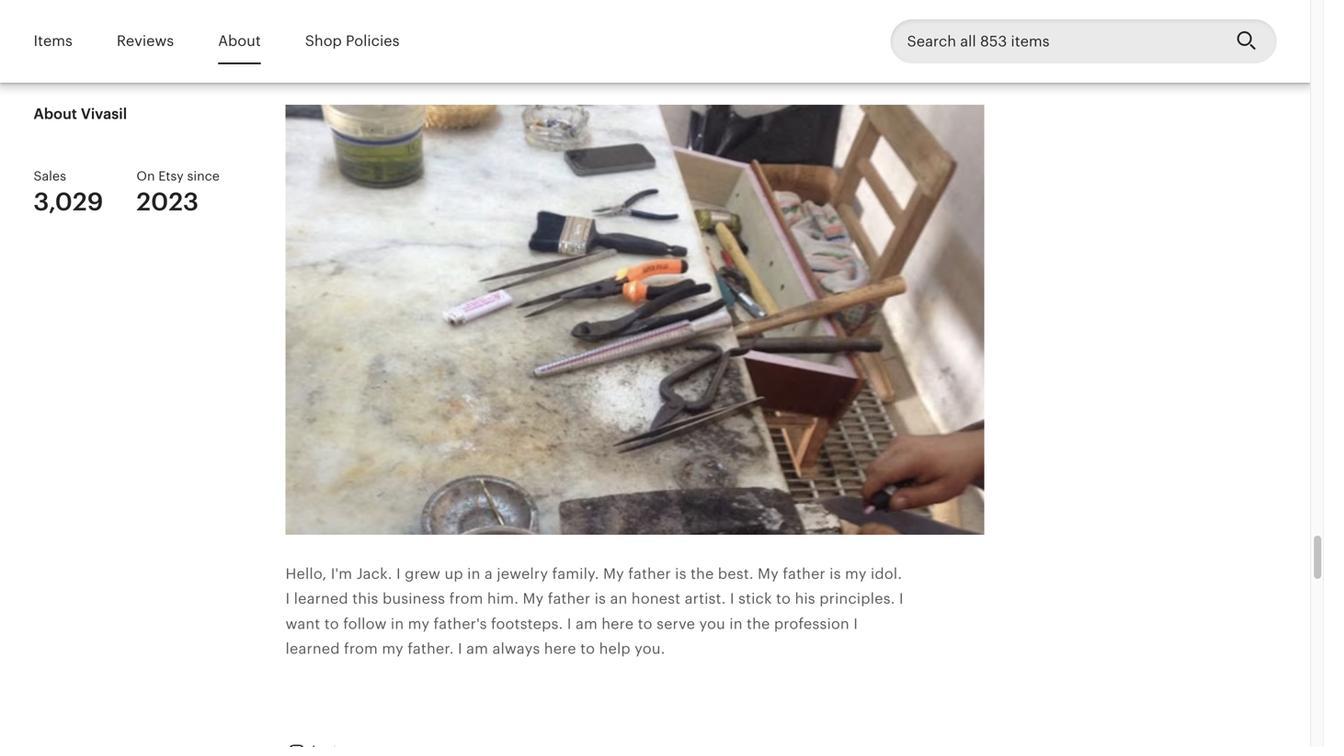 Task type: locate. For each thing, give the bounding box(es) containing it.
0 vertical spatial the
[[691, 566, 714, 583]]

idol.
[[871, 566, 903, 583]]

0 vertical spatial my
[[845, 566, 867, 583]]

in
[[467, 566, 481, 583], [391, 616, 404, 633], [730, 616, 743, 633]]

from down follow
[[344, 641, 378, 658]]

father
[[629, 566, 671, 583], [783, 566, 826, 583], [548, 591, 591, 608]]

0 horizontal spatial from
[[344, 641, 378, 658]]

here
[[602, 616, 634, 633], [544, 641, 577, 658]]

1 vertical spatial the
[[747, 616, 770, 633]]

0 vertical spatial about
[[218, 33, 261, 49]]

etsy
[[158, 169, 184, 184]]

0 horizontal spatial father
[[548, 591, 591, 608]]

i down principles.
[[854, 616, 858, 633]]

0 vertical spatial here
[[602, 616, 634, 633]]

the down stick
[[747, 616, 770, 633]]

to
[[776, 591, 791, 608], [325, 616, 339, 633], [638, 616, 653, 633], [581, 641, 595, 658]]

father up his
[[783, 566, 826, 583]]

the up artist. in the bottom of the page
[[691, 566, 714, 583]]

my up the 'an' on the bottom left
[[604, 566, 625, 583]]

in left a
[[467, 566, 481, 583]]

father's
[[434, 616, 487, 633]]

reviews link
[[117, 20, 174, 63]]

my up stick
[[758, 566, 779, 583]]

my
[[845, 566, 867, 583], [408, 616, 430, 633], [382, 641, 404, 658]]

my down follow
[[382, 641, 404, 658]]

2 horizontal spatial father
[[783, 566, 826, 583]]

jewelry
[[497, 566, 548, 583]]

0 vertical spatial am
[[576, 616, 598, 633]]

1 horizontal spatial from
[[449, 591, 483, 608]]

in right you
[[730, 616, 743, 633]]

0 horizontal spatial my
[[382, 641, 404, 658]]

my down business
[[408, 616, 430, 633]]

i right footsteps.
[[567, 616, 572, 633]]

is
[[675, 566, 687, 583], [830, 566, 841, 583], [595, 591, 606, 608]]

1 vertical spatial from
[[344, 641, 378, 658]]

jack.
[[357, 566, 392, 583]]

from
[[449, 591, 483, 608], [344, 641, 378, 658]]

1 horizontal spatial about
[[218, 33, 261, 49]]

learned
[[294, 591, 348, 608], [286, 641, 340, 658]]

1 horizontal spatial the
[[747, 616, 770, 633]]

artist.
[[685, 591, 726, 608]]

family.
[[552, 566, 599, 583]]

1 horizontal spatial here
[[602, 616, 634, 633]]

my up footsteps.
[[523, 591, 544, 608]]

2 horizontal spatial my
[[758, 566, 779, 583]]

is up artist. in the bottom of the page
[[675, 566, 687, 583]]

3,029
[[34, 188, 103, 216]]

about
[[218, 33, 261, 49], [34, 106, 77, 123]]

honest
[[632, 591, 681, 608]]

about vivasil
[[34, 106, 127, 123]]

1 vertical spatial am
[[467, 641, 489, 658]]

am down father's
[[467, 641, 489, 658]]

an
[[610, 591, 628, 608]]

1 horizontal spatial my
[[408, 616, 430, 633]]

is up principles.
[[830, 566, 841, 583]]

1 vertical spatial here
[[544, 641, 577, 658]]

learned down hello,
[[294, 591, 348, 608]]

about left vivasil
[[34, 106, 77, 123]]

1 horizontal spatial am
[[576, 616, 598, 633]]

learned down "want"
[[286, 641, 340, 658]]

am down family.
[[576, 616, 598, 633]]

i left stick
[[730, 591, 735, 608]]

from up father's
[[449, 591, 483, 608]]

1 vertical spatial about
[[34, 106, 77, 123]]

sales 3,029
[[34, 169, 103, 216]]

shop policies
[[305, 33, 400, 49]]

him.
[[488, 591, 519, 608]]

my
[[604, 566, 625, 583], [758, 566, 779, 583], [523, 591, 544, 608]]

father down family.
[[548, 591, 591, 608]]

about link
[[218, 20, 261, 63]]

father up the 'honest'
[[629, 566, 671, 583]]

here down footsteps.
[[544, 641, 577, 658]]

1 horizontal spatial is
[[675, 566, 687, 583]]

policies
[[346, 33, 400, 49]]

0 vertical spatial learned
[[294, 591, 348, 608]]

i down father's
[[458, 641, 463, 658]]

here down the 'an' on the bottom left
[[602, 616, 634, 633]]

0 horizontal spatial about
[[34, 106, 77, 123]]

i
[[396, 566, 401, 583], [286, 591, 290, 608], [730, 591, 735, 608], [900, 591, 904, 608], [567, 616, 572, 633], [854, 616, 858, 633], [458, 641, 463, 658]]

am
[[576, 616, 598, 633], [467, 641, 489, 658]]

is left the 'an' on the bottom left
[[595, 591, 606, 608]]

about left shop
[[218, 33, 261, 49]]

1 vertical spatial learned
[[286, 641, 340, 658]]

in down business
[[391, 616, 404, 633]]

my up principles.
[[845, 566, 867, 583]]

the
[[691, 566, 714, 583], [747, 616, 770, 633]]

reviews
[[117, 33, 174, 49]]

vivasil
[[81, 106, 127, 123]]



Task type: describe. For each thing, give the bounding box(es) containing it.
items
[[34, 33, 73, 49]]

best.
[[718, 566, 754, 583]]

0 horizontal spatial my
[[523, 591, 544, 608]]

want
[[286, 616, 320, 633]]

Search all 853 items text field
[[891, 19, 1222, 63]]

1 horizontal spatial father
[[629, 566, 671, 583]]

business
[[383, 591, 445, 608]]

on
[[137, 169, 155, 184]]

hello, i'm jack. i grew up in a jewelry family. my father is the best. my father is my idol. i learned this business from him. my father is an honest artist. i stick to his principles. i want to follow in my father's footsteps. i am here to serve you in the profession i learned from my father. i am always here to help you.
[[286, 566, 904, 658]]

2 horizontal spatial in
[[730, 616, 743, 633]]

i left the grew in the left bottom of the page
[[396, 566, 401, 583]]

stick
[[739, 591, 772, 608]]

you
[[700, 616, 726, 633]]

his
[[795, 591, 816, 608]]

0 horizontal spatial the
[[691, 566, 714, 583]]

a
[[485, 566, 493, 583]]

0 horizontal spatial am
[[467, 641, 489, 658]]

help
[[599, 641, 631, 658]]

0 horizontal spatial is
[[595, 591, 606, 608]]

grew
[[405, 566, 441, 583]]

father.
[[408, 641, 454, 658]]

hello,
[[286, 566, 327, 583]]

profession
[[774, 616, 850, 633]]

since
[[187, 169, 220, 184]]

shop policies link
[[305, 20, 400, 63]]

to up you.
[[638, 616, 653, 633]]

i'm
[[331, 566, 353, 583]]

to left help
[[581, 641, 595, 658]]

up
[[445, 566, 463, 583]]

i down idol.
[[900, 591, 904, 608]]

on etsy since 2023
[[137, 169, 220, 216]]

0 horizontal spatial here
[[544, 641, 577, 658]]

2 horizontal spatial is
[[830, 566, 841, 583]]

2 horizontal spatial my
[[845, 566, 867, 583]]

you.
[[635, 641, 666, 658]]

serve
[[657, 616, 696, 633]]

1 horizontal spatial my
[[604, 566, 625, 583]]

follow
[[343, 616, 387, 633]]

sales
[[34, 169, 66, 184]]

this
[[352, 591, 379, 608]]

about for about vivasil
[[34, 106, 77, 123]]

0 vertical spatial from
[[449, 591, 483, 608]]

1 horizontal spatial in
[[467, 566, 481, 583]]

to left his
[[776, 591, 791, 608]]

1 vertical spatial my
[[408, 616, 430, 633]]

items link
[[34, 20, 73, 63]]

footsteps.
[[491, 616, 563, 633]]

0 horizontal spatial in
[[391, 616, 404, 633]]

always
[[493, 641, 540, 658]]

to right "want"
[[325, 616, 339, 633]]

i up "want"
[[286, 591, 290, 608]]

2 vertical spatial my
[[382, 641, 404, 658]]

2023
[[137, 188, 199, 216]]

about for about
[[218, 33, 261, 49]]

shop
[[305, 33, 342, 49]]

principles.
[[820, 591, 896, 608]]



Task type: vqa. For each thing, say whether or not it's contained in the screenshot.
the right am
yes



